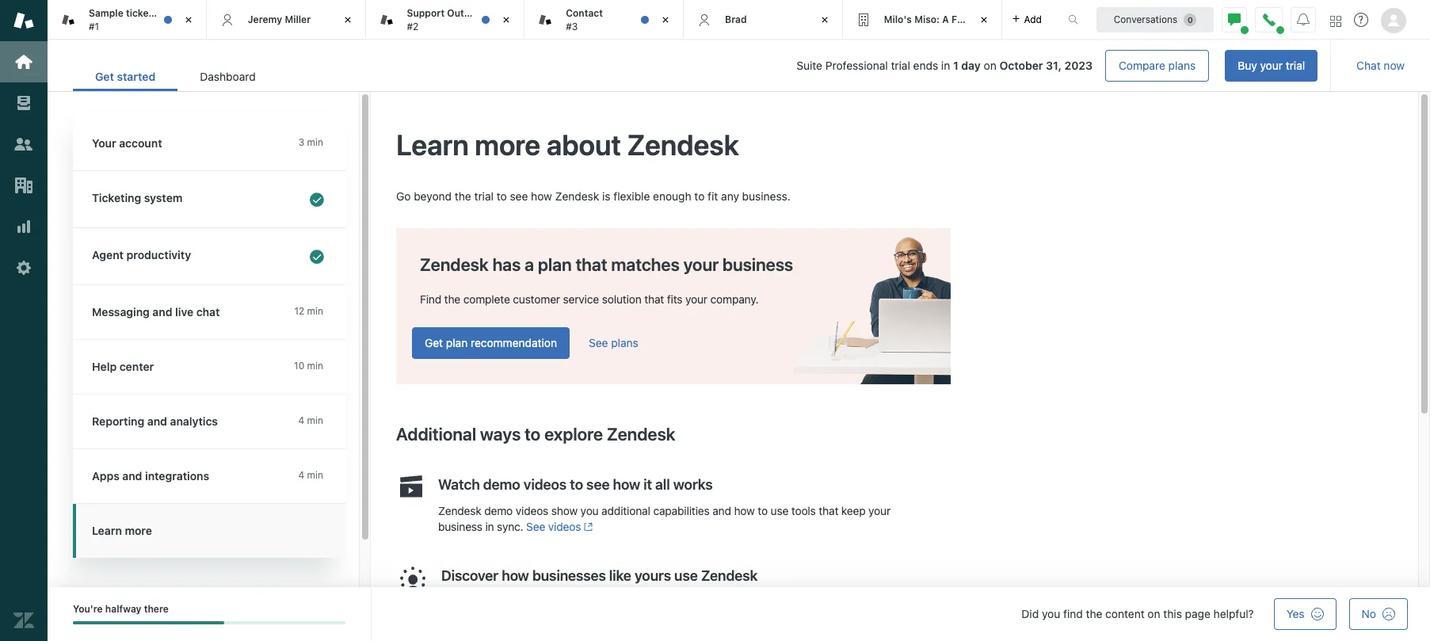 Task type: locate. For each thing, give the bounding box(es) containing it.
more
[[475, 128, 541, 162], [125, 524, 152, 538]]

your right "keep"
[[869, 504, 891, 518]]

agent
[[92, 248, 124, 262]]

1 horizontal spatial more
[[475, 128, 541, 162]]

1 horizontal spatial use
[[771, 504, 789, 518]]

explore
[[545, 424, 603, 445]]

how left it
[[613, 476, 641, 493]]

see inside button
[[589, 336, 608, 349]]

to left fit
[[695, 190, 705, 203]]

zendesk right yours
[[701, 568, 758, 584]]

4 min
[[298, 415, 323, 427], [298, 469, 323, 481]]

0 horizontal spatial use
[[675, 568, 698, 584]]

2 tab from the left
[[525, 0, 684, 40]]

0 vertical spatial get
[[95, 70, 114, 83]]

get for get started
[[95, 70, 114, 83]]

learn down the apps
[[92, 524, 122, 538]]

see right sync.
[[527, 520, 546, 533]]

tabs tab list
[[48, 0, 1052, 40]]

learn for learn more
[[92, 524, 122, 538]]

see for see plans
[[589, 336, 608, 349]]

3 min from the top
[[307, 360, 323, 372]]

tab list containing get started
[[73, 62, 278, 91]]

close image
[[181, 12, 196, 28], [340, 12, 356, 28], [658, 12, 674, 28], [817, 12, 833, 28]]

0 horizontal spatial close image
[[499, 12, 515, 28]]

see up a in the left top of the page
[[510, 190, 528, 203]]

add
[[1025, 13, 1042, 25]]

0 vertical spatial business
[[723, 254, 794, 275]]

did
[[1022, 607, 1039, 621]]

1 4 min from the top
[[298, 415, 323, 427]]

you right did
[[1042, 607, 1061, 621]]

dashboard tab
[[178, 62, 278, 91]]

4 for apps and integrations
[[298, 469, 305, 481]]

has
[[493, 254, 521, 275]]

messaging
[[92, 305, 150, 319]]

how down learn more about zendesk
[[531, 190, 552, 203]]

1 vertical spatial get
[[425, 336, 443, 349]]

to
[[497, 190, 507, 203], [695, 190, 705, 203], [525, 424, 541, 445], [570, 476, 583, 493], [758, 504, 768, 518]]

learn more about zendesk
[[396, 128, 739, 162]]

4 min from the top
[[307, 415, 323, 427]]

#1 tab
[[48, 0, 207, 40]]

you're halfway there
[[73, 603, 169, 615]]

main element
[[0, 0, 48, 641]]

1 vertical spatial plans
[[611, 336, 639, 349]]

0 horizontal spatial business
[[438, 520, 483, 533]]

that up find the complete customer service solution that fits your company.
[[576, 254, 608, 275]]

1 vertical spatial plan
[[446, 336, 468, 349]]

plan down complete
[[446, 336, 468, 349]]

zendesk left is
[[555, 190, 600, 203]]

business up company.
[[723, 254, 794, 275]]

close image right miller on the left
[[340, 12, 356, 28]]

close image inside "tab"
[[499, 12, 515, 28]]

text image
[[793, 237, 951, 384]]

no
[[1362, 607, 1377, 621]]

1 horizontal spatial that
[[645, 292, 664, 306]]

trial for your
[[1287, 59, 1306, 72]]

get
[[95, 70, 114, 83], [425, 336, 443, 349]]

zendesk up find
[[420, 254, 489, 275]]

5 min from the top
[[307, 469, 323, 481]]

videos down show
[[548, 520, 581, 533]]

learn more
[[92, 524, 152, 538]]

complete
[[464, 292, 510, 306]]

flexible
[[614, 190, 650, 203]]

you up (opens in a new tab) image
[[581, 504, 599, 518]]

additional
[[602, 504, 651, 518]]

how left the tools at the right of page
[[734, 504, 755, 518]]

plans right compare
[[1169, 59, 1196, 72]]

1 vertical spatial demo
[[485, 504, 513, 518]]

2 min from the top
[[307, 305, 323, 317]]

2 horizontal spatial trial
[[1287, 59, 1306, 72]]

on right day
[[984, 59, 997, 72]]

demo for watch
[[483, 476, 521, 493]]

business inside zendesk demo videos show you additional capabilities and how to use tools that keep your business in sync.
[[438, 520, 483, 533]]

1 vertical spatial business
[[438, 520, 483, 533]]

system
[[144, 191, 183, 205]]

your
[[1261, 59, 1284, 72], [684, 254, 719, 275], [686, 292, 708, 306], [869, 504, 891, 518]]

more inside dropdown button
[[125, 524, 152, 538]]

zendesk demo videos show you additional capabilities and how to use tools that keep your business in sync.
[[438, 504, 891, 533]]

0 horizontal spatial see
[[527, 520, 546, 533]]

use left the tools at the right of page
[[771, 504, 789, 518]]

0 vertical spatial demo
[[483, 476, 521, 493]]

to left the tools at the right of page
[[758, 504, 768, 518]]

chat now
[[1357, 59, 1406, 72]]

you
[[581, 504, 599, 518], [1042, 607, 1061, 621]]

plan right a in the left top of the page
[[538, 254, 572, 275]]

learn
[[396, 128, 469, 162], [92, 524, 122, 538]]

2 4 from the top
[[298, 469, 305, 481]]

1 horizontal spatial on
[[1148, 607, 1161, 621]]

and left analytics
[[147, 415, 167, 428]]

your up company.
[[684, 254, 719, 275]]

ways
[[480, 424, 521, 445]]

contact #3
[[566, 7, 603, 32]]

that inside zendesk demo videos show you additional capabilities and how to use tools that keep your business in sync.
[[819, 504, 839, 518]]

1 horizontal spatial business
[[723, 254, 794, 275]]

chat
[[1357, 59, 1382, 72]]

milo's
[[885, 13, 912, 25]]

1 vertical spatial in
[[486, 520, 494, 533]]

0 vertical spatial videos
[[524, 476, 567, 493]]

0 horizontal spatial on
[[984, 59, 997, 72]]

your inside zendesk demo videos show you additional capabilities and how to use tools that keep your business in sync.
[[869, 504, 891, 518]]

videos inside zendesk demo videos show you additional capabilities and how to use tools that keep your business in sync.
[[516, 504, 549, 518]]

and for live
[[153, 305, 172, 319]]

the
[[455, 190, 472, 203], [444, 292, 461, 306], [1087, 607, 1103, 621]]

plans inside section
[[1169, 59, 1196, 72]]

0 horizontal spatial you
[[581, 504, 599, 518]]

see plans button
[[589, 336, 639, 350]]

more inside content-title region
[[475, 128, 541, 162]]

October 31, 2023 text field
[[1000, 59, 1093, 72]]

videos for show
[[516, 504, 549, 518]]

get down find
[[425, 336, 443, 349]]

reporting
[[92, 415, 145, 428]]

0 vertical spatial on
[[984, 59, 997, 72]]

zendesk support image
[[13, 10, 34, 31]]

help center
[[92, 360, 154, 373]]

progress bar image
[[73, 622, 224, 625]]

zendesk up enough
[[627, 128, 739, 162]]

zendesk has a plan that matches your business
[[420, 254, 794, 275]]

day
[[962, 59, 981, 72]]

recommendation
[[471, 336, 557, 349]]

0 vertical spatial 4
[[298, 415, 305, 427]]

section
[[291, 50, 1319, 82]]

no button
[[1350, 599, 1409, 630]]

learn inside content-title region
[[396, 128, 469, 162]]

close image inside "tab"
[[658, 12, 674, 28]]

0 horizontal spatial learn
[[92, 524, 122, 538]]

1 vertical spatial learn
[[92, 524, 122, 538]]

0 vertical spatial the
[[455, 190, 472, 203]]

enough
[[653, 190, 692, 203]]

0 vertical spatial you
[[581, 504, 599, 518]]

get left "started"
[[95, 70, 114, 83]]

to inside zendesk demo videos show you additional capabilities and how to use tools that keep your business in sync.
[[758, 504, 768, 518]]

0 horizontal spatial see
[[510, 190, 528, 203]]

on
[[984, 59, 997, 72], [1148, 607, 1161, 621]]

0 vertical spatial learn
[[396, 128, 469, 162]]

brad tab
[[684, 0, 843, 40]]

get started image
[[13, 52, 34, 72]]

use right yours
[[675, 568, 698, 584]]

0 vertical spatial 4 min
[[298, 415, 323, 427]]

1 vertical spatial 4 min
[[298, 469, 323, 481]]

1 horizontal spatial in
[[942, 59, 951, 72]]

see
[[589, 336, 608, 349], [527, 520, 546, 533]]

0 vertical spatial more
[[475, 128, 541, 162]]

reporting image
[[13, 216, 34, 237]]

1 vertical spatial 4
[[298, 469, 305, 481]]

and down works in the left bottom of the page
[[713, 504, 732, 518]]

1 vertical spatial see
[[527, 520, 546, 533]]

support outreach #2
[[407, 7, 491, 32]]

close image right a
[[976, 12, 992, 28]]

customers image
[[13, 134, 34, 155]]

tab containing support outreach
[[366, 0, 525, 40]]

#2
[[407, 20, 419, 32]]

demo right watch
[[483, 476, 521, 493]]

1 horizontal spatial close image
[[976, 12, 992, 28]]

0 horizontal spatial in
[[486, 520, 494, 533]]

that left "keep"
[[819, 504, 839, 518]]

1 vertical spatial you
[[1042, 607, 1061, 621]]

button displays agent's chat status as online. image
[[1229, 13, 1241, 26]]

agent productivity
[[92, 248, 191, 262]]

demo inside zendesk demo videos show you additional capabilities and how to use tools that keep your business in sync.
[[485, 504, 513, 518]]

trial left ends
[[891, 59, 911, 72]]

0 vertical spatial use
[[771, 504, 789, 518]]

3 close image from the left
[[658, 12, 674, 28]]

contact
[[566, 7, 603, 19]]

professional
[[826, 59, 888, 72]]

0 vertical spatial in
[[942, 59, 951, 72]]

close image right outreach
[[499, 12, 515, 28]]

ticketing system
[[92, 191, 183, 205]]

videos up "see videos" on the bottom left of page
[[516, 504, 549, 518]]

more left the about
[[475, 128, 541, 162]]

jeremy miller
[[248, 13, 311, 25]]

close image up suite
[[817, 12, 833, 28]]

0 horizontal spatial get
[[95, 70, 114, 83]]

1 vertical spatial on
[[1148, 607, 1161, 621]]

plans down solution at the left top of the page
[[611, 336, 639, 349]]

views image
[[13, 93, 34, 113]]

1 vertical spatial see
[[587, 476, 610, 493]]

support
[[407, 7, 445, 19]]

discover
[[442, 568, 499, 584]]

chat now button
[[1345, 50, 1418, 82]]

and inside zendesk demo videos show you additional capabilities and how to use tools that keep your business in sync.
[[713, 504, 732, 518]]

1 horizontal spatial learn
[[396, 128, 469, 162]]

1 vertical spatial more
[[125, 524, 152, 538]]

0 vertical spatial that
[[576, 254, 608, 275]]

videos up show
[[524, 476, 567, 493]]

ends
[[914, 59, 939, 72]]

get inside button
[[425, 336, 443, 349]]

0 horizontal spatial plan
[[446, 336, 468, 349]]

how
[[531, 190, 552, 203], [613, 476, 641, 493], [734, 504, 755, 518], [502, 568, 529, 584]]

2 horizontal spatial that
[[819, 504, 839, 518]]

close image inside jeremy miller tab
[[340, 12, 356, 28]]

2 close image from the left
[[976, 12, 992, 28]]

trial inside button
[[1287, 59, 1306, 72]]

1 horizontal spatial see
[[589, 336, 608, 349]]

you inside zendesk demo videos show you additional capabilities and how to use tools that keep your business in sync.
[[581, 504, 599, 518]]

that left fits
[[645, 292, 664, 306]]

see plans
[[589, 336, 639, 349]]

in left sync.
[[486, 520, 494, 533]]

min for help center
[[307, 360, 323, 372]]

demo up sync.
[[485, 504, 513, 518]]

31,
[[1047, 59, 1062, 72]]

on left this
[[1148, 607, 1161, 621]]

conversations
[[1114, 13, 1178, 25]]

0 horizontal spatial more
[[125, 524, 152, 538]]

find the complete customer service solution that fits your company.
[[420, 292, 759, 306]]

1 horizontal spatial trial
[[891, 59, 911, 72]]

miller
[[285, 13, 311, 25]]

get inside tab list
[[95, 70, 114, 83]]

close image
[[499, 12, 515, 28], [976, 12, 992, 28]]

show
[[552, 504, 578, 518]]

plan
[[538, 254, 572, 275], [446, 336, 468, 349]]

to up show
[[570, 476, 583, 493]]

close image left brad
[[658, 12, 674, 28]]

0 horizontal spatial plans
[[611, 336, 639, 349]]

tab list
[[73, 62, 278, 91]]

trial right beyond
[[475, 190, 494, 203]]

businesses
[[533, 568, 606, 584]]

see up "additional"
[[587, 476, 610, 493]]

business
[[723, 254, 794, 275], [438, 520, 483, 533]]

notifications image
[[1298, 13, 1310, 26]]

1 tab from the left
[[366, 0, 525, 40]]

to right ways
[[525, 424, 541, 445]]

get help image
[[1355, 13, 1369, 27]]

0 vertical spatial see
[[589, 336, 608, 349]]

0 vertical spatial plan
[[538, 254, 572, 275]]

business down watch
[[438, 520, 483, 533]]

tools
[[792, 504, 816, 518]]

12 min
[[294, 305, 323, 317]]

get for get plan recommendation
[[425, 336, 443, 349]]

and left live
[[153, 305, 172, 319]]

2 vertical spatial that
[[819, 504, 839, 518]]

plans for see plans
[[611, 336, 639, 349]]

in left 1
[[942, 59, 951, 72]]

more down apps and integrations
[[125, 524, 152, 538]]

zendesk down watch
[[438, 504, 482, 518]]

1 close image from the left
[[181, 12, 196, 28]]

0 vertical spatial plans
[[1169, 59, 1196, 72]]

there
[[144, 603, 169, 615]]

jeremy miller tab
[[207, 0, 366, 40]]

0 horizontal spatial that
[[576, 254, 608, 275]]

1 vertical spatial videos
[[516, 504, 549, 518]]

see
[[510, 190, 528, 203], [587, 476, 610, 493]]

1 horizontal spatial get
[[425, 336, 443, 349]]

in
[[942, 59, 951, 72], [486, 520, 494, 533]]

videos
[[524, 476, 567, 493], [516, 504, 549, 518], [548, 520, 581, 533]]

2 4 min from the top
[[298, 469, 323, 481]]

1 horizontal spatial you
[[1042, 607, 1061, 621]]

and right the apps
[[122, 469, 142, 483]]

your right buy
[[1261, 59, 1284, 72]]

and
[[153, 305, 172, 319], [147, 415, 167, 428], [122, 469, 142, 483], [713, 504, 732, 518]]

ticketing system button
[[73, 171, 342, 228]]

learn up beyond
[[396, 128, 469, 162]]

1 close image from the left
[[499, 12, 515, 28]]

1 min from the top
[[307, 136, 323, 148]]

1 4 from the top
[[298, 415, 305, 427]]

2 vertical spatial the
[[1087, 607, 1103, 621]]

trial down notifications icon
[[1287, 59, 1306, 72]]

account
[[119, 136, 162, 150]]

get plan recommendation
[[425, 336, 557, 349]]

close image up dashboard tab on the left of the page
[[181, 12, 196, 28]]

conversations button
[[1097, 7, 1215, 32]]

yours
[[635, 568, 671, 584]]

see down find the complete customer service solution that fits your company.
[[589, 336, 608, 349]]

tab
[[366, 0, 525, 40], [525, 0, 684, 40]]

zendesk up it
[[607, 424, 676, 445]]

learn inside dropdown button
[[92, 524, 122, 538]]

close image inside brad tab
[[817, 12, 833, 28]]

1 horizontal spatial plans
[[1169, 59, 1196, 72]]

in inside section
[[942, 59, 951, 72]]

4 close image from the left
[[817, 12, 833, 28]]

plans
[[1169, 59, 1196, 72], [611, 336, 639, 349]]

footer
[[48, 587, 1431, 641]]

2 close image from the left
[[340, 12, 356, 28]]

zendesk products image
[[1331, 15, 1342, 27]]



Task type: describe. For each thing, give the bounding box(es) containing it.
agent productivity button
[[73, 228, 342, 285]]

on inside section
[[984, 59, 997, 72]]

content
[[1106, 607, 1145, 621]]

videos for to
[[524, 476, 567, 493]]

apps and integrations
[[92, 469, 209, 483]]

yes button
[[1275, 599, 1337, 630]]

plans for compare plans
[[1169, 59, 1196, 72]]

3 min
[[299, 136, 323, 148]]

get started
[[95, 70, 156, 83]]

1 vertical spatial that
[[645, 292, 664, 306]]

10
[[294, 360, 305, 372]]

page
[[1186, 607, 1211, 621]]

more for learn more
[[125, 524, 152, 538]]

subsidiary
[[991, 13, 1041, 25]]

center
[[120, 360, 154, 373]]

1 vertical spatial use
[[675, 568, 698, 584]]

find
[[420, 292, 442, 306]]

plan inside button
[[446, 336, 468, 349]]

additional ways to explore zendesk
[[396, 424, 676, 445]]

#1
[[89, 20, 99, 32]]

4 for reporting and analytics
[[298, 415, 305, 427]]

your right fits
[[686, 292, 708, 306]]

october
[[1000, 59, 1044, 72]]

all
[[656, 476, 670, 493]]

your inside button
[[1261, 59, 1284, 72]]

1 horizontal spatial see
[[587, 476, 610, 493]]

milo's miso: a foodlez subsidiary tab
[[843, 0, 1041, 40]]

suite professional trial ends in 1 day on october 31, 2023
[[797, 59, 1093, 72]]

1
[[954, 59, 959, 72]]

ticketing
[[92, 191, 141, 205]]

live
[[175, 305, 194, 319]]

a
[[525, 254, 534, 275]]

is
[[603, 190, 611, 203]]

keep
[[842, 504, 866, 518]]

miso:
[[915, 13, 940, 25]]

learn more button
[[73, 504, 342, 549]]

help
[[92, 360, 117, 373]]

yes
[[1287, 607, 1305, 621]]

min for apps and integrations
[[307, 469, 323, 481]]

helpful?
[[1214, 607, 1255, 621]]

0 vertical spatial see
[[510, 190, 528, 203]]

solution
[[602, 292, 642, 306]]

a
[[943, 13, 950, 25]]

min for your account
[[307, 136, 323, 148]]

4 min for analytics
[[298, 415, 323, 427]]

works
[[674, 476, 713, 493]]

to up has
[[497, 190, 507, 203]]

12
[[294, 305, 305, 317]]

how inside zendesk demo videos show you additional capabilities and how to use tools that keep your business in sync.
[[734, 504, 755, 518]]

and for analytics
[[147, 415, 167, 428]]

zendesk inside content-title region
[[627, 128, 739, 162]]

use inside zendesk demo videos show you additional capabilities and how to use tools that keep your business in sync.
[[771, 504, 789, 518]]

content-title region
[[396, 127, 951, 164]]

compare plans button
[[1106, 50, 1210, 82]]

any
[[722, 190, 740, 203]]

service
[[563, 292, 599, 306]]

find
[[1064, 607, 1084, 621]]

did you find the content on this page helpful?
[[1022, 607, 1255, 621]]

how right discover
[[502, 568, 529, 584]]

min for messaging and live chat
[[307, 305, 323, 317]]

integrations
[[145, 469, 209, 483]]

#3
[[566, 20, 578, 32]]

apps
[[92, 469, 120, 483]]

and for integrations
[[122, 469, 142, 483]]

compare
[[1119, 59, 1166, 72]]

about
[[547, 128, 621, 162]]

chat
[[196, 305, 220, 319]]

learn more heading
[[73, 504, 346, 552]]

capabilities
[[654, 504, 710, 518]]

messaging and live chat
[[92, 305, 220, 319]]

organizations image
[[13, 175, 34, 196]]

footer containing did you find the content on this page helpful?
[[48, 587, 1431, 641]]

2 vertical spatial videos
[[548, 520, 581, 533]]

dashboard
[[200, 70, 256, 83]]

reporting and analytics
[[92, 415, 218, 428]]

4 min for integrations
[[298, 469, 323, 481]]

outreach
[[447, 7, 491, 19]]

(opens in a new tab) image
[[581, 523, 594, 532]]

10 min
[[294, 360, 323, 372]]

see for see videos
[[527, 520, 546, 533]]

your
[[92, 136, 116, 150]]

trial for professional
[[891, 59, 911, 72]]

see videos
[[527, 520, 581, 533]]

1 horizontal spatial plan
[[538, 254, 572, 275]]

admin image
[[13, 258, 34, 278]]

see videos link
[[527, 520, 594, 533]]

close image inside #1 tab
[[181, 12, 196, 28]]

watch
[[438, 476, 480, 493]]

halfway
[[105, 603, 142, 615]]

progress-bar progress bar
[[73, 622, 346, 625]]

go beyond the trial to see how zendesk is flexible enough to fit any business.
[[396, 190, 791, 203]]

0 horizontal spatial trial
[[475, 190, 494, 203]]

you're
[[73, 603, 103, 615]]

more for learn more about zendesk
[[475, 128, 541, 162]]

productivity
[[126, 248, 191, 262]]

your account
[[92, 136, 162, 150]]

analytics
[[170, 415, 218, 428]]

demo for zendesk
[[485, 504, 513, 518]]

compare plans
[[1119, 59, 1196, 72]]

it
[[644, 476, 652, 493]]

jeremy
[[248, 13, 282, 25]]

learn for learn more about zendesk
[[396, 128, 469, 162]]

1 vertical spatial the
[[444, 292, 461, 306]]

customer
[[513, 292, 560, 306]]

section containing suite professional trial ends in
[[291, 50, 1319, 82]]

fits
[[667, 292, 683, 306]]

close image inside milo's miso: a foodlez subsidiary tab
[[976, 12, 992, 28]]

in inside zendesk demo videos show you additional capabilities and how to use tools that keep your business in sync.
[[486, 520, 494, 533]]

discover how businesses like yours use zendesk
[[442, 568, 758, 584]]

tab containing contact
[[525, 0, 684, 40]]

zendesk inside zendesk demo videos show you additional capabilities and how to use tools that keep your business in sync.
[[438, 504, 482, 518]]

add button
[[1002, 0, 1052, 39]]

business.
[[743, 190, 791, 203]]

like
[[609, 568, 632, 584]]

buy
[[1238, 59, 1258, 72]]

company.
[[711, 292, 759, 306]]

additional
[[396, 424, 477, 445]]

zendesk image
[[13, 610, 34, 631]]

min for reporting and analytics
[[307, 415, 323, 427]]

matches
[[612, 254, 680, 275]]



Task type: vqa. For each thing, say whether or not it's contained in the screenshot.
bottommost 4 min
yes



